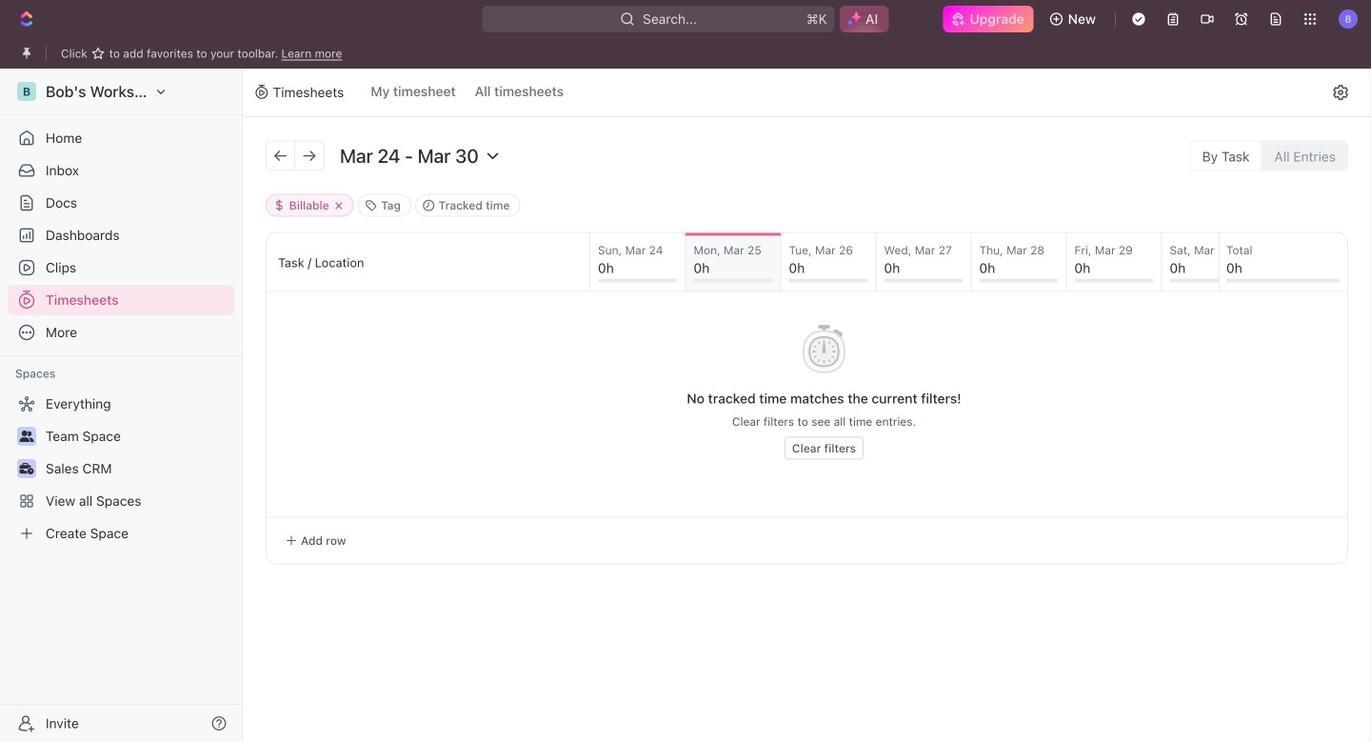 Task type: vqa. For each thing, say whether or not it's contained in the screenshot.
Sidebar 'navigation'
yes



Task type: locate. For each thing, give the bounding box(es) containing it.
tree
[[8, 389, 234, 549]]



Task type: describe. For each thing, give the bounding box(es) containing it.
business time image
[[20, 463, 34, 474]]

sidebar navigation
[[0, 69, 247, 742]]

user group image
[[20, 431, 34, 442]]

bob's workspace, , element
[[17, 82, 36, 101]]

tree inside sidebar navigation
[[8, 389, 234, 549]]



